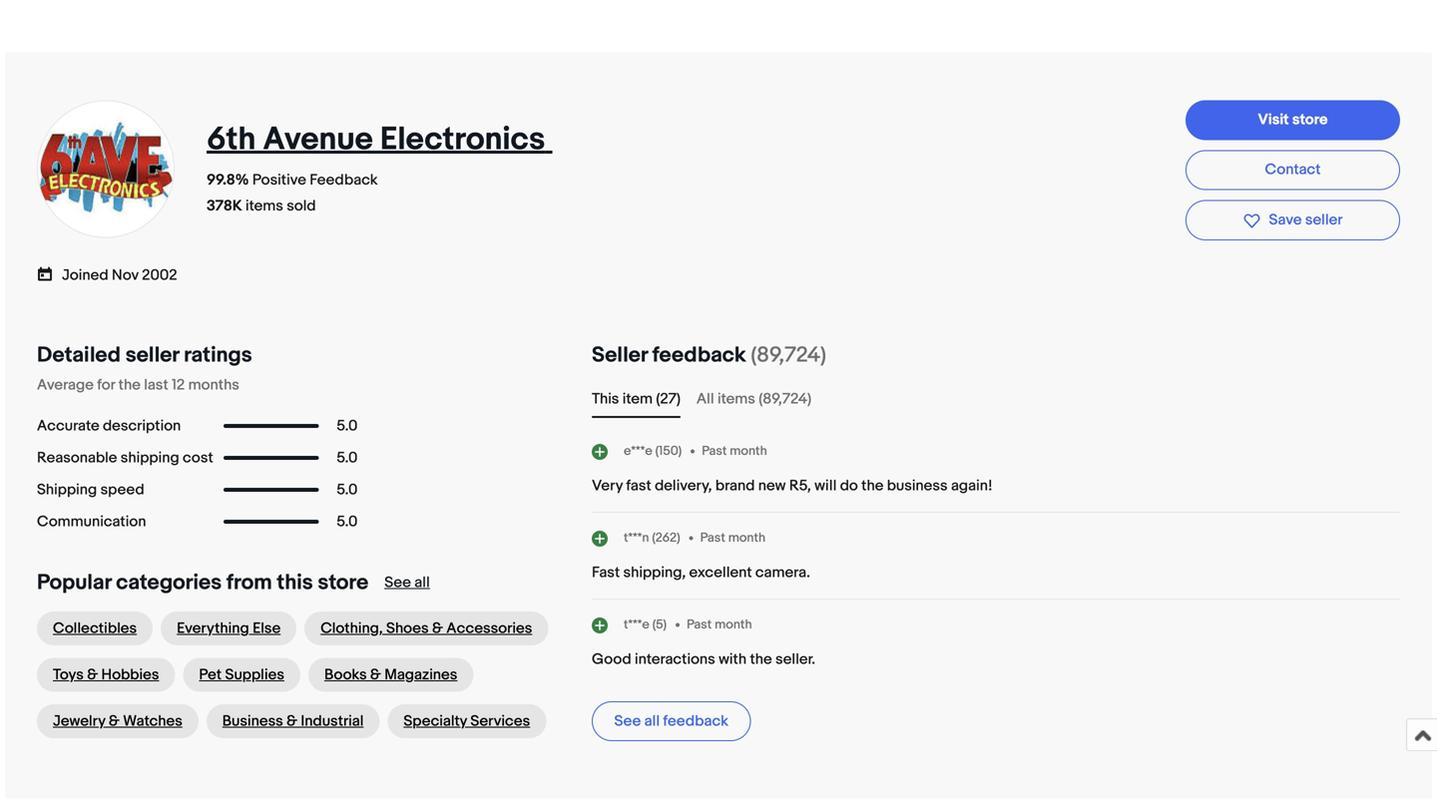 Task type: locate. For each thing, give the bounding box(es) containing it.
the right the for
[[118, 377, 141, 395]]

1 vertical spatial seller
[[126, 343, 179, 369]]

see
[[385, 574, 411, 592], [614, 713, 641, 731]]

1 horizontal spatial see
[[614, 713, 641, 731]]

(89,724) right all
[[759, 391, 812, 408]]

all
[[415, 574, 430, 592], [645, 713, 660, 731]]

(89,724) for seller feedback (89,724)
[[751, 343, 827, 369]]

visit store
[[1258, 111, 1328, 129]]

2 horizontal spatial the
[[862, 477, 884, 495]]

contact
[[1265, 161, 1321, 179]]

(150)
[[656, 444, 682, 459]]

& inside the jewelry & watches link
[[109, 713, 120, 731]]

the
[[118, 377, 141, 395], [862, 477, 884, 495], [750, 651, 772, 669]]

see up shoes
[[385, 574, 411, 592]]

reasonable shipping cost
[[37, 449, 213, 467]]

0 horizontal spatial the
[[118, 377, 141, 395]]

1 vertical spatial see
[[614, 713, 641, 731]]

shipping speed
[[37, 481, 144, 499]]

(89,724) up all items (89,724)
[[751, 343, 827, 369]]

electronics
[[380, 120, 545, 159]]

3 5.0 from the top
[[337, 481, 358, 499]]

see down good
[[614, 713, 641, 731]]

5.0 for description
[[337, 417, 358, 435]]

excellent
[[689, 564, 752, 582]]

past for with
[[687, 617, 712, 633]]

all down interactions
[[645, 713, 660, 731]]

t***e
[[624, 617, 650, 633]]

store up clothing, at the left bottom of page
[[318, 570, 369, 596]]

0 horizontal spatial store
[[318, 570, 369, 596]]

the right with
[[750, 651, 772, 669]]

past up brand
[[702, 444, 727, 459]]

2 5.0 from the top
[[337, 449, 358, 467]]

& for books & magazines
[[370, 667, 381, 685]]

1 vertical spatial feedback
[[663, 713, 729, 731]]

0 vertical spatial feedback
[[653, 343, 746, 369]]

2 vertical spatial month
[[715, 617, 752, 633]]

month for brand
[[730, 444, 767, 459]]

items down positive on the top of page
[[246, 197, 283, 215]]

& right jewelry
[[109, 713, 120, 731]]

0 horizontal spatial see
[[385, 574, 411, 592]]

specialty services link
[[388, 705, 546, 739]]

past for excellent
[[700, 531, 726, 546]]

seller right save
[[1306, 211, 1343, 229]]

month up with
[[715, 617, 752, 633]]

description
[[103, 417, 181, 435]]

& right books
[[370, 667, 381, 685]]

6th avenue electronics link
[[207, 120, 553, 159]]

e***e
[[624, 444, 653, 459]]

new
[[759, 477, 786, 495]]

seller up last
[[126, 343, 179, 369]]

fast
[[592, 564, 620, 582]]

(27)
[[656, 391, 681, 408]]

all items (89,724)
[[697, 391, 812, 408]]

store
[[1293, 111, 1328, 129], [318, 570, 369, 596]]

& right business
[[287, 713, 298, 731]]

accurate
[[37, 417, 99, 435]]

0 vertical spatial seller
[[1306, 211, 1343, 229]]

pet supplies
[[199, 667, 285, 685]]

378k
[[207, 197, 242, 215]]

past month up excellent
[[700, 531, 766, 546]]

0 vertical spatial items
[[246, 197, 283, 215]]

past
[[702, 444, 727, 459], [700, 531, 726, 546], [687, 617, 712, 633]]

0 vertical spatial (89,724)
[[751, 343, 827, 369]]

clothing, shoes & accessories
[[321, 620, 532, 638]]

2 vertical spatial past month
[[687, 617, 752, 633]]

magazines
[[385, 667, 458, 685]]

0 vertical spatial all
[[415, 574, 430, 592]]

jewelry & watches link
[[37, 705, 198, 739]]

store right the visit
[[1293, 111, 1328, 129]]

1 vertical spatial month
[[728, 531, 766, 546]]

fast
[[626, 477, 652, 495]]

& inside toys & hobbies link
[[87, 667, 98, 685]]

see all feedback link
[[592, 702, 751, 742]]

(89,724) for all items (89,724)
[[759, 391, 812, 408]]

books & magazines
[[324, 667, 458, 685]]

contact link
[[1186, 150, 1401, 190]]

specialty
[[404, 713, 467, 731]]

clothing, shoes & accessories link
[[305, 612, 548, 646]]

all up "clothing, shoes & accessories"
[[415, 574, 430, 592]]

1 horizontal spatial all
[[645, 713, 660, 731]]

1 vertical spatial (89,724)
[[759, 391, 812, 408]]

jewelry
[[53, 713, 105, 731]]

e***e (150)
[[624, 444, 682, 459]]

average
[[37, 377, 94, 395]]

0 vertical spatial store
[[1293, 111, 1328, 129]]

brand
[[716, 477, 755, 495]]

past up 'good interactions with the seller.'
[[687, 617, 712, 633]]

past month for excellent
[[700, 531, 766, 546]]

visit store link
[[1186, 100, 1401, 140]]

business & industrial link
[[206, 705, 380, 739]]

will
[[815, 477, 837, 495]]

& inside books & magazines link
[[370, 667, 381, 685]]

&
[[432, 620, 443, 638], [87, 667, 98, 685], [370, 667, 381, 685], [109, 713, 120, 731], [287, 713, 298, 731]]

the right do
[[862, 477, 884, 495]]

seller inside "button"
[[1306, 211, 1343, 229]]

else
[[253, 620, 281, 638]]

tab list
[[592, 389, 1401, 410]]

good
[[592, 651, 632, 669]]

interactions
[[635, 651, 716, 669]]

& for toys & hobbies
[[87, 667, 98, 685]]

positive
[[252, 171, 306, 189]]

1 vertical spatial store
[[318, 570, 369, 596]]

save seller button
[[1186, 200, 1401, 240]]

feedback up all
[[653, 343, 746, 369]]

month for camera.
[[728, 531, 766, 546]]

2 vertical spatial the
[[750, 651, 772, 669]]

1 5.0 from the top
[[337, 417, 358, 435]]

month
[[730, 444, 767, 459], [728, 531, 766, 546], [715, 617, 752, 633]]

month up brand
[[730, 444, 767, 459]]

& right toys at the left bottom
[[87, 667, 98, 685]]

(89,724)
[[751, 343, 827, 369], [759, 391, 812, 408]]

see all feedback
[[614, 713, 729, 731]]

1 horizontal spatial seller
[[1306, 211, 1343, 229]]

1 vertical spatial all
[[645, 713, 660, 731]]

feedback down 'good interactions with the seller.'
[[663, 713, 729, 731]]

all
[[697, 391, 714, 408]]

do
[[840, 477, 858, 495]]

communication
[[37, 513, 146, 531]]

0 horizontal spatial seller
[[126, 343, 179, 369]]

items right all
[[718, 391, 756, 408]]

month for the
[[715, 617, 752, 633]]

see all link
[[385, 574, 430, 592]]

month up excellent
[[728, 531, 766, 546]]

clothing,
[[321, 620, 383, 638]]

save seller
[[1269, 211, 1343, 229]]

with
[[719, 651, 747, 669]]

past month up brand
[[702, 444, 767, 459]]

0 horizontal spatial items
[[246, 197, 283, 215]]

from
[[227, 570, 272, 596]]

& inside business & industrial link
[[287, 713, 298, 731]]

0 vertical spatial see
[[385, 574, 411, 592]]

shipping
[[121, 449, 179, 467]]

camera.
[[756, 564, 811, 582]]

past month up with
[[687, 617, 752, 633]]

2 vertical spatial past
[[687, 617, 712, 633]]

1 vertical spatial past month
[[700, 531, 766, 546]]

1 horizontal spatial items
[[718, 391, 756, 408]]

5.0 for speed
[[337, 481, 358, 499]]

business
[[887, 477, 948, 495]]

0 vertical spatial month
[[730, 444, 767, 459]]

& right shoes
[[432, 620, 443, 638]]

0 vertical spatial past month
[[702, 444, 767, 459]]

fast shipping, excellent camera.
[[592, 564, 811, 582]]

0 horizontal spatial all
[[415, 574, 430, 592]]

very fast delivery, brand new r5, will do the business again!
[[592, 477, 993, 495]]

see for see all feedback
[[614, 713, 641, 731]]

everything else link
[[161, 612, 297, 646]]

1 vertical spatial past
[[700, 531, 726, 546]]

6th
[[207, 120, 256, 159]]

feedback
[[653, 343, 746, 369], [663, 713, 729, 731]]

toys & hobbies link
[[37, 659, 175, 693]]

collectibles link
[[37, 612, 153, 646]]

past month
[[702, 444, 767, 459], [700, 531, 766, 546], [687, 617, 752, 633]]

5.0
[[337, 417, 358, 435], [337, 449, 358, 467], [337, 481, 358, 499], [337, 513, 358, 531]]

past up excellent
[[700, 531, 726, 546]]

0 vertical spatial past
[[702, 444, 727, 459]]

visit
[[1258, 111, 1289, 129]]

very
[[592, 477, 623, 495]]

1 vertical spatial items
[[718, 391, 756, 408]]

1 vertical spatial the
[[862, 477, 884, 495]]



Task type: vqa. For each thing, say whether or not it's contained in the screenshot.


Task type: describe. For each thing, give the bounding box(es) containing it.
categories
[[116, 570, 222, 596]]

99.8% positive feedback 378k items sold
[[207, 171, 378, 215]]

shipping,
[[624, 564, 686, 582]]

books & magazines link
[[308, 659, 474, 693]]

detailed seller ratings
[[37, 343, 252, 369]]

pet
[[199, 667, 222, 685]]

seller for detailed
[[126, 343, 179, 369]]

seller for save
[[1306, 211, 1343, 229]]

& for business & industrial
[[287, 713, 298, 731]]

6th avenue electronics image
[[36, 99, 176, 239]]

collectibles
[[53, 620, 137, 638]]

& for jewelry & watches
[[109, 713, 120, 731]]

avenue
[[263, 120, 373, 159]]

delivery,
[[655, 477, 712, 495]]

accurate description
[[37, 417, 181, 435]]

popular categories from this store
[[37, 570, 369, 596]]

all for see all
[[415, 574, 430, 592]]

business
[[222, 713, 283, 731]]

items inside 99.8% positive feedback 378k items sold
[[246, 197, 283, 215]]

everything
[[177, 620, 249, 638]]

seller
[[592, 343, 648, 369]]

5.0 for shipping
[[337, 449, 358, 467]]

6th avenue electronics
[[207, 120, 545, 159]]

toys & hobbies
[[53, 667, 159, 685]]

seller feedback (89,724)
[[592, 343, 827, 369]]

this
[[277, 570, 313, 596]]

reasonable
[[37, 449, 117, 467]]

sold
[[287, 197, 316, 215]]

services
[[471, 713, 530, 731]]

last
[[144, 377, 168, 395]]

save
[[1269, 211, 1302, 229]]

popular
[[37, 570, 111, 596]]

nov
[[112, 266, 139, 284]]

for
[[97, 377, 115, 395]]

see all
[[385, 574, 430, 592]]

specialty services
[[404, 713, 530, 731]]

shoes
[[386, 620, 429, 638]]

(5)
[[653, 617, 667, 633]]

past month for with
[[687, 617, 752, 633]]

supplies
[[225, 667, 285, 685]]

t***n
[[624, 531, 649, 546]]

joined nov 2002
[[62, 266, 177, 284]]

pet supplies link
[[183, 659, 301, 693]]

ratings
[[184, 343, 252, 369]]

r5,
[[790, 477, 811, 495]]

feedback
[[310, 171, 378, 189]]

average for the last 12 months
[[37, 377, 240, 395]]

1 horizontal spatial store
[[1293, 111, 1328, 129]]

see for see all
[[385, 574, 411, 592]]

again!
[[951, 477, 993, 495]]

industrial
[[301, 713, 364, 731]]

tab list containing this item (27)
[[592, 389, 1401, 410]]

hobbies
[[101, 667, 159, 685]]

(262)
[[652, 531, 681, 546]]

business & industrial
[[222, 713, 364, 731]]

shipping
[[37, 481, 97, 499]]

joined
[[62, 266, 109, 284]]

toys
[[53, 667, 84, 685]]

99.8%
[[207, 171, 249, 189]]

all for see all feedback
[[645, 713, 660, 731]]

everything else
[[177, 620, 281, 638]]

t***n (262)
[[624, 531, 681, 546]]

item
[[623, 391, 653, 408]]

t***e (5)
[[624, 617, 667, 633]]

past month for delivery,
[[702, 444, 767, 459]]

text__icon wrapper image
[[37, 265, 62, 282]]

this
[[592, 391, 619, 408]]

months
[[188, 377, 240, 395]]

past for delivery,
[[702, 444, 727, 459]]

4 5.0 from the top
[[337, 513, 358, 531]]

jewelry & watches
[[53, 713, 182, 731]]

detailed
[[37, 343, 121, 369]]

& inside the clothing, shoes & accessories link
[[432, 620, 443, 638]]

speed
[[100, 481, 144, 499]]

0 vertical spatial the
[[118, 377, 141, 395]]

seller.
[[776, 651, 816, 669]]

1 horizontal spatial the
[[750, 651, 772, 669]]

cost
[[183, 449, 213, 467]]

watches
[[123, 713, 182, 731]]



